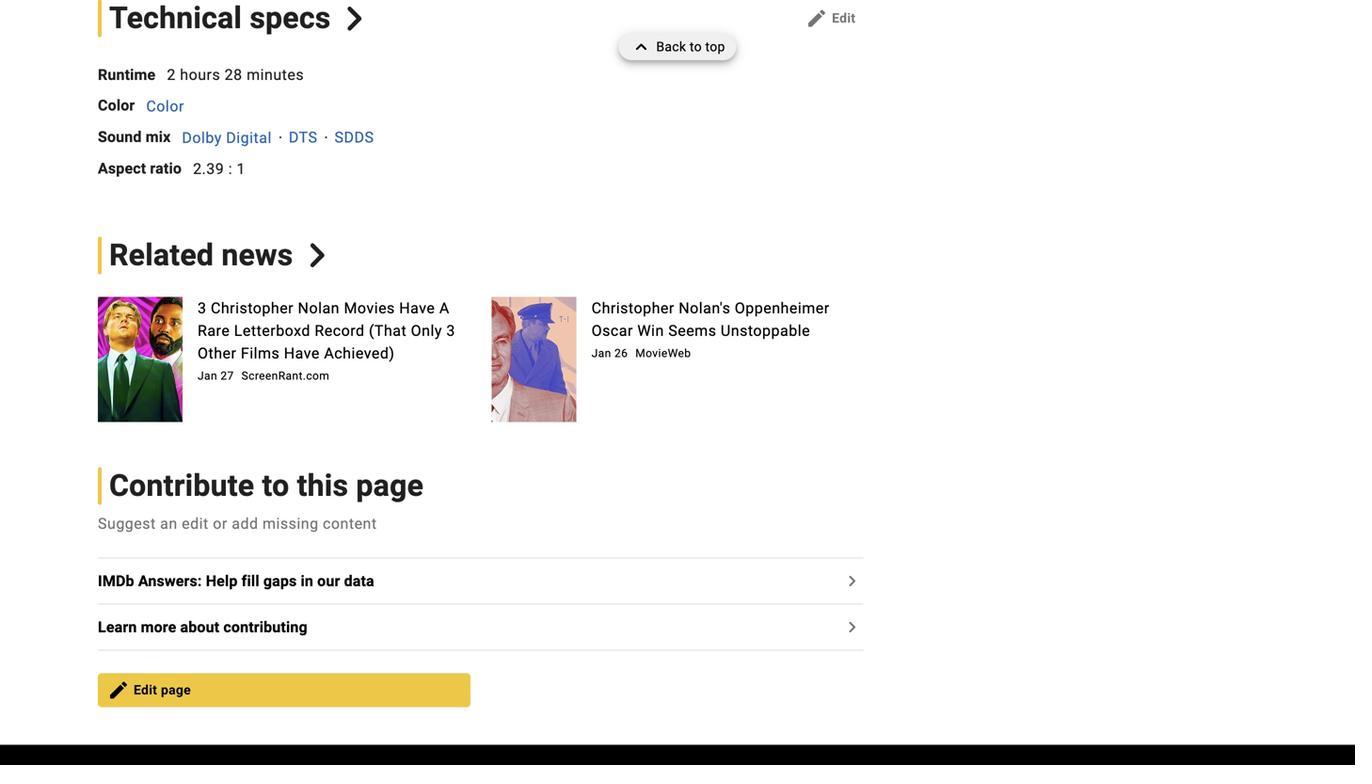 Task type: locate. For each thing, give the bounding box(es) containing it.
1 vertical spatial chevron right inline image
[[305, 243, 329, 268]]

1 horizontal spatial jan
[[592, 347, 612, 360]]

rare
[[198, 322, 230, 340]]

edit image
[[806, 7, 828, 30]]

1 horizontal spatial to
[[690, 39, 702, 55]]

mix
[[146, 128, 171, 146]]

back to top
[[657, 39, 725, 55]]

27
[[221, 369, 234, 383]]

edit right edit icon
[[134, 683, 157, 698]]

chevron right inline image right the specs at top left
[[343, 6, 367, 30]]

page inside button
[[161, 683, 191, 698]]

runtime
[[98, 66, 156, 84]]

0 vertical spatial page
[[356, 468, 424, 504]]

hours
[[180, 66, 220, 84]]

christopher inside the 3 christopher nolan movies have a rare letterboxd record (that only 3 other films have achieved) jan 27 screenrant.com
[[211, 299, 294, 317]]

color
[[98, 97, 135, 115], [146, 97, 184, 115]]

christopher up win
[[592, 299, 675, 317]]

page right edit icon
[[161, 683, 191, 698]]

0 horizontal spatial chevron right inline image
[[305, 243, 329, 268]]

3 up the rare
[[198, 299, 207, 317]]

0 horizontal spatial jan
[[198, 369, 217, 383]]

2.39
[[193, 160, 224, 178]]

digital
[[226, 129, 272, 147]]

imdb answers: help fill gaps in our data button
[[98, 570, 386, 593]]

0 vertical spatial to
[[690, 39, 702, 55]]

1 vertical spatial to
[[262, 468, 289, 504]]

chevron right inline image inside related news link
[[305, 243, 329, 268]]

26
[[615, 347, 628, 360]]

jan left 27
[[198, 369, 217, 383]]

seems
[[669, 322, 717, 340]]

1 horizontal spatial have
[[399, 299, 435, 317]]

to for this
[[262, 468, 289, 504]]

1 horizontal spatial color
[[146, 97, 184, 115]]

to inside button
[[690, 39, 702, 55]]

jan inside the 3 christopher nolan movies have a rare letterboxd record (that only 3 other films have achieved) jan 27 screenrant.com
[[198, 369, 217, 383]]

0 horizontal spatial page
[[161, 683, 191, 698]]

1 vertical spatial jan
[[198, 369, 217, 383]]

2 christopher from the left
[[592, 299, 675, 317]]

3
[[198, 299, 207, 317], [447, 322, 456, 340]]

christopher up letterboxd
[[211, 299, 294, 317]]

1 horizontal spatial christopher
[[592, 299, 675, 317]]

0 vertical spatial jan
[[592, 347, 612, 360]]

sound
[[98, 128, 142, 146]]

to
[[690, 39, 702, 55], [262, 468, 289, 504]]

1 vertical spatial 3
[[447, 322, 456, 340]]

christopher nolan's oppenheimer oscar win seems unstoppable image
[[492, 297, 577, 422]]

edit image
[[107, 679, 130, 702]]

jan
[[592, 347, 612, 360], [198, 369, 217, 383]]

have up screenrant.com
[[284, 344, 320, 362]]

dts button
[[289, 129, 318, 147]]

edit page button
[[98, 674, 471, 708]]

learn more about contributing button
[[98, 616, 319, 639]]

1 christopher from the left
[[211, 299, 294, 317]]

jan left '26'
[[592, 347, 612, 360]]

0 horizontal spatial to
[[262, 468, 289, 504]]

oscar
[[592, 322, 633, 340]]

color up the mix
[[146, 97, 184, 115]]

aspect
[[98, 159, 146, 177]]

0 vertical spatial edit
[[832, 10, 856, 26]]

contributing
[[223, 619, 308, 636]]

chevron right inline image up the nolan
[[305, 243, 329, 268]]

chevron right inline image inside the technical specs link
[[343, 6, 367, 30]]

color up the "sound" in the left top of the page
[[98, 97, 135, 115]]

0 vertical spatial 3
[[198, 299, 207, 317]]

0 horizontal spatial 3
[[198, 299, 207, 317]]

in
[[301, 572, 313, 590]]

have up only
[[399, 299, 435, 317]]

edit button
[[798, 3, 864, 34]]

related news link
[[98, 237, 329, 274]]

to up missing
[[262, 468, 289, 504]]

0 horizontal spatial have
[[284, 344, 320, 362]]

technical specs link
[[98, 0, 367, 37]]

technical specs
[[109, 1, 331, 36]]

have
[[399, 299, 435, 317], [284, 344, 320, 362]]

1 horizontal spatial 3
[[447, 322, 456, 340]]

contribute to this page
[[109, 468, 424, 504]]

1 horizontal spatial chevron right inline image
[[343, 6, 367, 30]]

christopher
[[211, 299, 294, 317], [592, 299, 675, 317]]

3 down a
[[447, 322, 456, 340]]

page
[[356, 468, 424, 504], [161, 683, 191, 698]]

0 vertical spatial have
[[399, 299, 435, 317]]

edit
[[832, 10, 856, 26], [134, 683, 157, 698]]

ratio
[[150, 159, 182, 177]]

1 vertical spatial edit
[[134, 683, 157, 698]]

0 vertical spatial chevron right inline image
[[343, 6, 367, 30]]

1 horizontal spatial page
[[356, 468, 424, 504]]

specs
[[250, 1, 331, 36]]

jan inside christopher nolan's oppenheimer oscar win seems unstoppable jan 26 movieweb
[[592, 347, 612, 360]]

imdb answers: help fill gaps in our data
[[98, 572, 374, 590]]

related
[[109, 238, 214, 273]]

movies
[[344, 299, 395, 317]]

2 hours 28 minutes
[[167, 66, 304, 84]]

color button
[[146, 97, 184, 115]]

our
[[317, 572, 340, 590]]

0 horizontal spatial edit
[[134, 683, 157, 698]]

chevron right inline image
[[343, 6, 367, 30], [305, 243, 329, 268]]

top
[[706, 39, 725, 55]]

edit right edit image
[[832, 10, 856, 26]]

to left top
[[690, 39, 702, 55]]

go to imdb answers: help fill gaps in our data image
[[841, 570, 864, 593]]

3 christopher nolan movies have a rare letterboxd record (that only 3 other films have achieved) jan 27 screenrant.com
[[198, 299, 456, 383]]

1 vertical spatial page
[[161, 683, 191, 698]]

0 horizontal spatial christopher
[[211, 299, 294, 317]]

page up "content"
[[356, 468, 424, 504]]

1 horizontal spatial edit
[[832, 10, 856, 26]]



Task type: vqa. For each thing, say whether or not it's contained in the screenshot.
Back
yes



Task type: describe. For each thing, give the bounding box(es) containing it.
contribute
[[109, 468, 254, 504]]

an
[[160, 515, 178, 533]]

oppenheimer
[[735, 299, 830, 317]]

0 horizontal spatial color
[[98, 97, 135, 115]]

or
[[213, 515, 228, 533]]

sound mix
[[98, 128, 171, 146]]

suggest an edit or add missing content
[[98, 515, 377, 533]]

3 christopher nolan movies have a rare letterboxd record (that only 3 other films have achieved) image
[[98, 297, 183, 422]]

expand less image
[[630, 34, 657, 60]]

movieweb
[[636, 347, 691, 360]]

sdds button
[[335, 129, 374, 147]]

christopher nolan's oppenheimer oscar win seems unstoppable jan 26 movieweb
[[592, 299, 830, 360]]

back to top button
[[619, 34, 737, 60]]

achieved)
[[324, 344, 395, 362]]

edit for edit
[[832, 10, 856, 26]]

minutes
[[247, 66, 304, 84]]

data
[[344, 572, 374, 590]]

gaps
[[263, 572, 297, 590]]

dts
[[289, 129, 318, 147]]

imdb
[[98, 572, 134, 590]]

unstoppable
[[721, 322, 811, 340]]

help
[[206, 572, 238, 590]]

related news
[[109, 238, 293, 273]]

add
[[232, 515, 258, 533]]

answers:
[[138, 572, 202, 590]]

nolan
[[298, 299, 340, 317]]

edit page
[[134, 683, 191, 698]]

dolby
[[182, 129, 222, 147]]

edit for edit page
[[134, 683, 157, 698]]

a
[[439, 299, 450, 317]]

2
[[167, 66, 176, 84]]

content
[[323, 515, 377, 533]]

fill
[[242, 572, 260, 590]]

learn
[[98, 619, 137, 636]]

to for top
[[690, 39, 702, 55]]

news
[[222, 238, 293, 273]]

2.39 : 1
[[193, 160, 246, 178]]

nolan's
[[679, 299, 731, 317]]

edit
[[182, 515, 209, 533]]

1 vertical spatial have
[[284, 344, 320, 362]]

dolby digital button
[[182, 129, 272, 147]]

chevron right inline image for specs
[[343, 6, 367, 30]]

this
[[297, 468, 349, 504]]

screenrant.com
[[242, 369, 330, 383]]

dolby digital
[[182, 129, 272, 147]]

suggest
[[98, 515, 156, 533]]

(that
[[369, 322, 407, 340]]

1
[[237, 160, 246, 178]]

only
[[411, 322, 442, 340]]

other
[[198, 344, 237, 362]]

christopher inside christopher nolan's oppenheimer oscar win seems unstoppable jan 26 movieweb
[[592, 299, 675, 317]]

go to learn more about contributing image
[[841, 616, 864, 639]]

more
[[141, 619, 176, 636]]

win
[[638, 322, 664, 340]]

back
[[657, 39, 686, 55]]

films
[[241, 344, 280, 362]]

record
[[315, 322, 365, 340]]

sdds
[[335, 129, 374, 147]]

technical
[[109, 1, 242, 36]]

:
[[228, 160, 233, 178]]

chevron right inline image for news
[[305, 243, 329, 268]]

missing
[[263, 515, 319, 533]]

letterboxd
[[234, 322, 311, 340]]

about
[[180, 619, 220, 636]]

aspect ratio
[[98, 159, 182, 177]]

28
[[225, 66, 243, 84]]

learn more about contributing
[[98, 619, 308, 636]]



